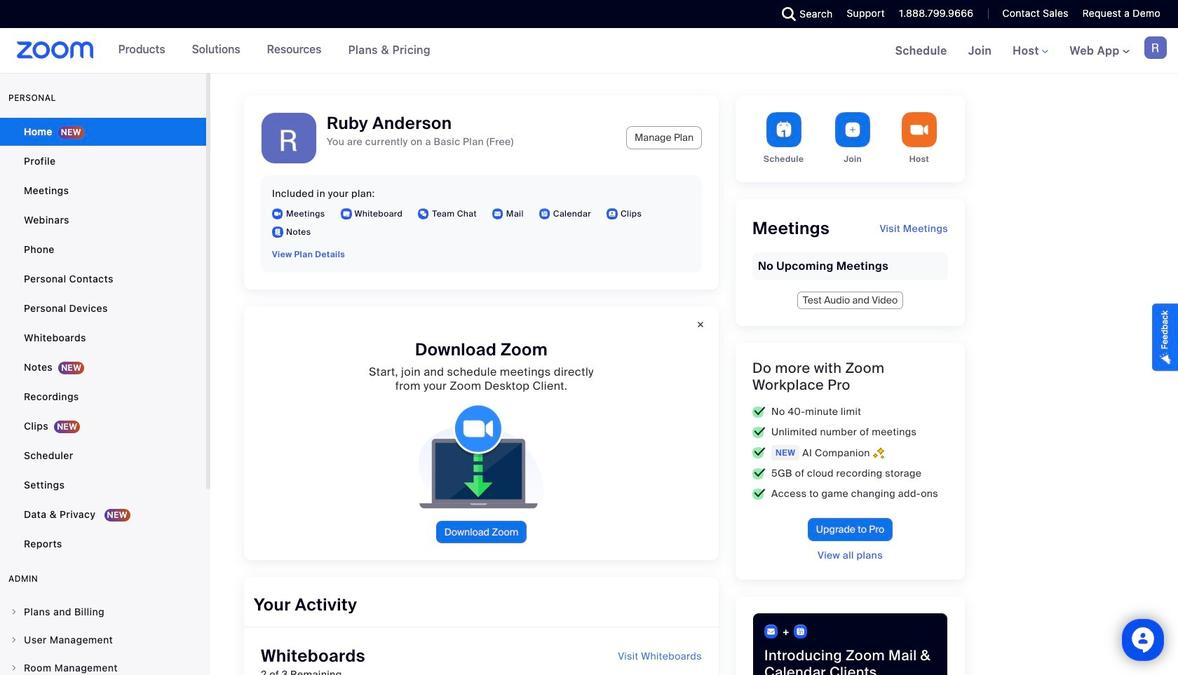 Task type: vqa. For each thing, say whether or not it's contained in the screenshot.
AVATAR
yes



Task type: locate. For each thing, give the bounding box(es) containing it.
2 vertical spatial right image
[[10, 664, 18, 673]]

0 vertical spatial check box image
[[753, 427, 766, 438]]

schedule image
[[767, 112, 802, 147]]

profile picture image
[[1145, 36, 1168, 59]]

2 vertical spatial menu item
[[0, 655, 206, 676]]

admin menu menu
[[0, 599, 206, 676]]

check box image
[[753, 407, 766, 418], [753, 448, 766, 459], [753, 489, 766, 500]]

1 vertical spatial menu item
[[0, 627, 206, 654]]

profile.zoom_calendar image
[[539, 208, 551, 220]]

zoom logo image
[[17, 41, 94, 59]]

host image
[[902, 112, 937, 147]]

3 menu item from the top
[[0, 655, 206, 676]]

1 right image from the top
[[10, 608, 18, 617]]

1 vertical spatial right image
[[10, 636, 18, 645]]

3 check box image from the top
[[753, 489, 766, 500]]

profile.zoom_mail image
[[492, 208, 504, 220]]

right image
[[10, 608, 18, 617], [10, 636, 18, 645], [10, 664, 18, 673]]

1 check box image from the top
[[753, 427, 766, 438]]

0 vertical spatial check box image
[[753, 407, 766, 418]]

3 right image from the top
[[10, 664, 18, 673]]

menu item
[[0, 599, 206, 626], [0, 627, 206, 654], [0, 655, 206, 676]]

2 vertical spatial check box image
[[753, 489, 766, 500]]

profile.zoom_notes image
[[272, 227, 283, 238]]

1 check box image from the top
[[753, 407, 766, 418]]

avatar image
[[262, 113, 316, 168]]

profile.zoom_meetings image
[[272, 208, 283, 220]]

1 vertical spatial check box image
[[753, 468, 766, 480]]

check box image
[[753, 427, 766, 438], [753, 468, 766, 480]]

0 vertical spatial right image
[[10, 608, 18, 617]]

1 vertical spatial check box image
[[753, 448, 766, 459]]

0 vertical spatial menu item
[[0, 599, 206, 626]]

banner
[[0, 28, 1179, 74]]

calendar image
[[794, 626, 808, 639]]

join image
[[836, 112, 871, 147]]



Task type: describe. For each thing, give the bounding box(es) containing it.
download zoom image
[[408, 405, 556, 510]]

profile.zoom_whiteboard image
[[341, 208, 352, 220]]

2 check box image from the top
[[753, 448, 766, 459]]

profile.zoom_team_chat image
[[418, 208, 430, 220]]

2 right image from the top
[[10, 636, 18, 645]]

2 check box image from the top
[[753, 468, 766, 480]]

1 menu item from the top
[[0, 599, 206, 626]]

profile.zoom_clips image
[[607, 208, 618, 220]]

meetings navigation
[[885, 28, 1179, 74]]

mail image
[[765, 626, 779, 639]]

personal menu menu
[[0, 118, 206, 560]]

advanced feature image
[[874, 447, 885, 459]]

2 menu item from the top
[[0, 627, 206, 654]]

product information navigation
[[108, 28, 441, 73]]



